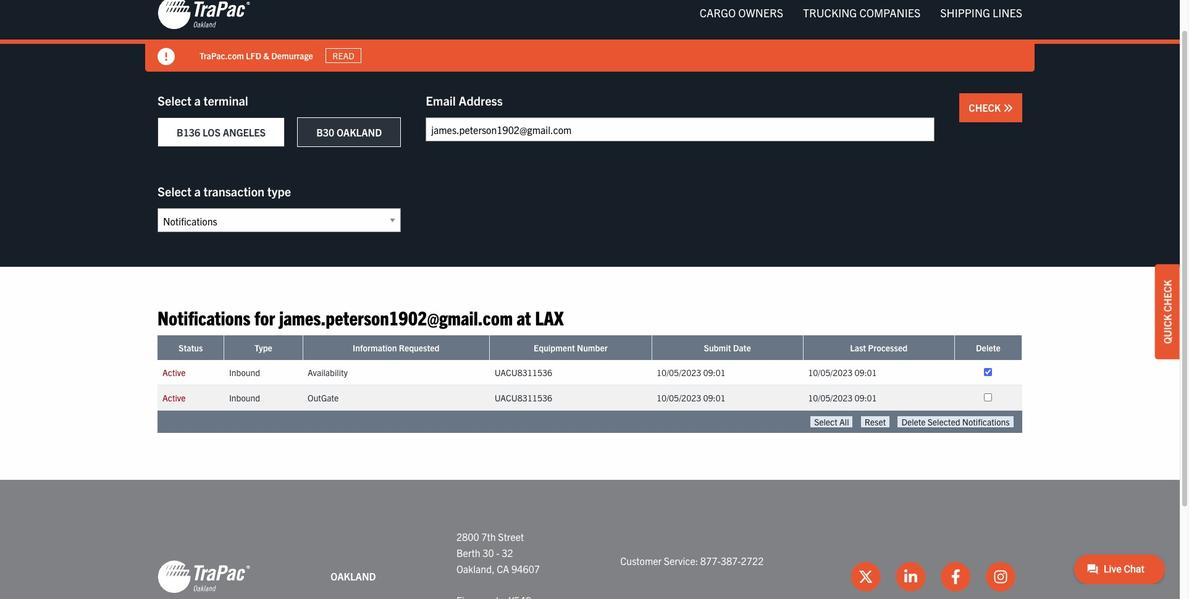 Task type: describe. For each thing, give the bounding box(es) containing it.
active for outgate
[[163, 393, 186, 404]]

oakland,
[[457, 563, 495, 575]]

shipping
[[941, 6, 991, 20]]

terminal
[[204, 93, 248, 108]]

notifications for james.peterson1902@gmail.com at lax
[[158, 305, 564, 329]]

b30
[[317, 126, 335, 138]]

notifications
[[158, 305, 251, 329]]

7th
[[482, 531, 496, 544]]

james.peterson1902@gmail.com
[[279, 305, 513, 329]]

read
[[333, 50, 355, 61]]

menu bar containing cargo owners
[[690, 1, 1033, 25]]

information
[[353, 343, 397, 354]]

a for terminal
[[194, 93, 201, 108]]

angeles
[[223, 126, 266, 138]]

check button
[[960, 93, 1023, 122]]

last
[[851, 343, 867, 354]]

for
[[255, 305, 275, 329]]

processed
[[869, 343, 908, 354]]

lines
[[993, 6, 1023, 20]]

cargo owners
[[700, 6, 784, 20]]

companies
[[860, 6, 921, 20]]

type
[[255, 343, 273, 354]]

select for select a terminal
[[158, 93, 192, 108]]

30
[[483, 547, 494, 559]]

solid image
[[1004, 103, 1014, 113]]

read link
[[326, 48, 362, 63]]

32
[[502, 547, 513, 559]]

lax
[[535, 305, 564, 329]]

lfd
[[246, 50, 262, 61]]

ca
[[497, 563, 510, 575]]

2722
[[742, 555, 764, 567]]

submit date
[[704, 343, 751, 354]]

1 vertical spatial oakland
[[331, 571, 376, 583]]

solid image
[[158, 48, 175, 66]]

equipment number
[[534, 343, 608, 354]]

select for select a transaction type
[[158, 184, 192, 199]]

outgate
[[308, 393, 339, 404]]

uacu8311536 for outgate
[[495, 393, 553, 404]]

transaction
[[204, 184, 265, 199]]

availability
[[308, 367, 348, 379]]

date
[[734, 343, 751, 354]]

&
[[264, 50, 269, 61]]

2 oakland image from the top
[[158, 560, 250, 595]]

owners
[[739, 6, 784, 20]]

type
[[267, 184, 291, 199]]

trapac.com lfd & demurrage
[[200, 50, 313, 61]]

email address
[[426, 93, 503, 108]]

quick check link
[[1156, 265, 1181, 360]]

submit
[[704, 343, 732, 354]]

-
[[497, 547, 500, 559]]



Task type: locate. For each thing, give the bounding box(es) containing it.
0 vertical spatial oakland image
[[158, 0, 250, 30]]

2800 7th street berth 30 - 32 oakland, ca 94607
[[457, 531, 540, 575]]

1 active from the top
[[163, 367, 186, 379]]

active
[[163, 367, 186, 379], [163, 393, 186, 404]]

1 vertical spatial inbound
[[229, 393, 260, 404]]

oakland image
[[158, 0, 250, 30], [158, 560, 250, 595]]

check inside button
[[969, 101, 1004, 114]]

0 vertical spatial check
[[969, 101, 1004, 114]]

inbound for availability
[[229, 367, 260, 379]]

service:
[[664, 555, 699, 567]]

1 vertical spatial select
[[158, 184, 192, 199]]

2800
[[457, 531, 479, 544]]

1 vertical spatial active
[[163, 393, 186, 404]]

menu bar
[[690, 1, 1033, 25]]

active for availability
[[163, 367, 186, 379]]

1 select from the top
[[158, 93, 192, 108]]

b30 oakland
[[317, 126, 382, 138]]

Email Address email field
[[426, 117, 935, 142]]

inbound
[[229, 367, 260, 379], [229, 393, 260, 404]]

a left transaction
[[194, 184, 201, 199]]

b136 los angeles
[[177, 126, 266, 138]]

09:01
[[704, 367, 726, 379], [855, 367, 878, 379], [704, 393, 726, 404], [855, 393, 878, 404]]

uacu8311536 for availability
[[495, 367, 553, 379]]

0 vertical spatial select
[[158, 93, 192, 108]]

quick
[[1162, 314, 1174, 344]]

customer
[[621, 555, 662, 567]]

oakland
[[337, 126, 382, 138], [331, 571, 376, 583]]

1 horizontal spatial check
[[1162, 280, 1174, 312]]

1 inbound from the top
[[229, 367, 260, 379]]

1 vertical spatial oakland image
[[158, 560, 250, 595]]

banner
[[0, 0, 1190, 72]]

a left terminal
[[194, 93, 201, 108]]

2 a from the top
[[194, 184, 201, 199]]

trucking
[[804, 6, 858, 20]]

select a terminal
[[158, 93, 248, 108]]

2 uacu8311536 from the top
[[495, 393, 553, 404]]

shipping lines link
[[931, 1, 1033, 25]]

demurrage
[[271, 50, 313, 61]]

trucking companies link
[[794, 1, 931, 25]]

10/05/2023
[[657, 367, 702, 379], [809, 367, 853, 379], [657, 393, 702, 404], [809, 393, 853, 404]]

94607
[[512, 563, 540, 575]]

street
[[498, 531, 524, 544]]

select a transaction type
[[158, 184, 291, 199]]

1 vertical spatial uacu8311536
[[495, 393, 553, 404]]

0 horizontal spatial check
[[969, 101, 1004, 114]]

1 a from the top
[[194, 93, 201, 108]]

None checkbox
[[985, 394, 993, 402]]

equipment
[[534, 343, 575, 354]]

address
[[459, 93, 503, 108]]

0 vertical spatial active
[[163, 367, 186, 379]]

at
[[517, 305, 531, 329]]

berth
[[457, 547, 481, 559]]

0 vertical spatial a
[[194, 93, 201, 108]]

a
[[194, 93, 201, 108], [194, 184, 201, 199]]

None checkbox
[[985, 369, 993, 377]]

last processed
[[851, 343, 908, 354]]

quick check
[[1162, 280, 1174, 344]]

information requested
[[353, 343, 440, 354]]

0 vertical spatial inbound
[[229, 367, 260, 379]]

email
[[426, 93, 456, 108]]

b136
[[177, 126, 200, 138]]

footer containing 2800 7th street
[[0, 481, 1181, 600]]

trapac.com
[[200, 50, 244, 61]]

requested
[[399, 343, 440, 354]]

inbound for outgate
[[229, 393, 260, 404]]

customer service: 877-387-2722
[[621, 555, 764, 567]]

select left transaction
[[158, 184, 192, 199]]

shipping lines
[[941, 6, 1023, 20]]

0 vertical spatial uacu8311536
[[495, 367, 553, 379]]

trucking companies
[[804, 6, 921, 20]]

1 vertical spatial a
[[194, 184, 201, 199]]

10/05/2023 09:01
[[657, 367, 726, 379], [809, 367, 878, 379], [657, 393, 726, 404], [809, 393, 878, 404]]

0 vertical spatial oakland
[[337, 126, 382, 138]]

select
[[158, 93, 192, 108], [158, 184, 192, 199]]

2 inbound from the top
[[229, 393, 260, 404]]

uacu8311536
[[495, 367, 553, 379], [495, 393, 553, 404]]

status
[[179, 343, 203, 354]]

877-
[[701, 555, 721, 567]]

1 oakland image from the top
[[158, 0, 250, 30]]

2 select from the top
[[158, 184, 192, 199]]

cargo
[[700, 6, 736, 20]]

cargo owners link
[[690, 1, 794, 25]]

387-
[[721, 555, 742, 567]]

a for transaction
[[194, 184, 201, 199]]

check
[[969, 101, 1004, 114], [1162, 280, 1174, 312]]

los
[[203, 126, 221, 138]]

number
[[577, 343, 608, 354]]

select up b136
[[158, 93, 192, 108]]

delete
[[977, 343, 1001, 354]]

1 uacu8311536 from the top
[[495, 367, 553, 379]]

banner containing cargo owners
[[0, 0, 1190, 72]]

None button
[[811, 417, 853, 428], [862, 417, 890, 428], [898, 417, 1014, 428], [811, 417, 853, 428], [862, 417, 890, 428], [898, 417, 1014, 428]]

footer
[[0, 481, 1181, 600]]

1 vertical spatial check
[[1162, 280, 1174, 312]]

2 active from the top
[[163, 393, 186, 404]]



Task type: vqa. For each thing, say whether or not it's contained in the screenshot.
BERTH
yes



